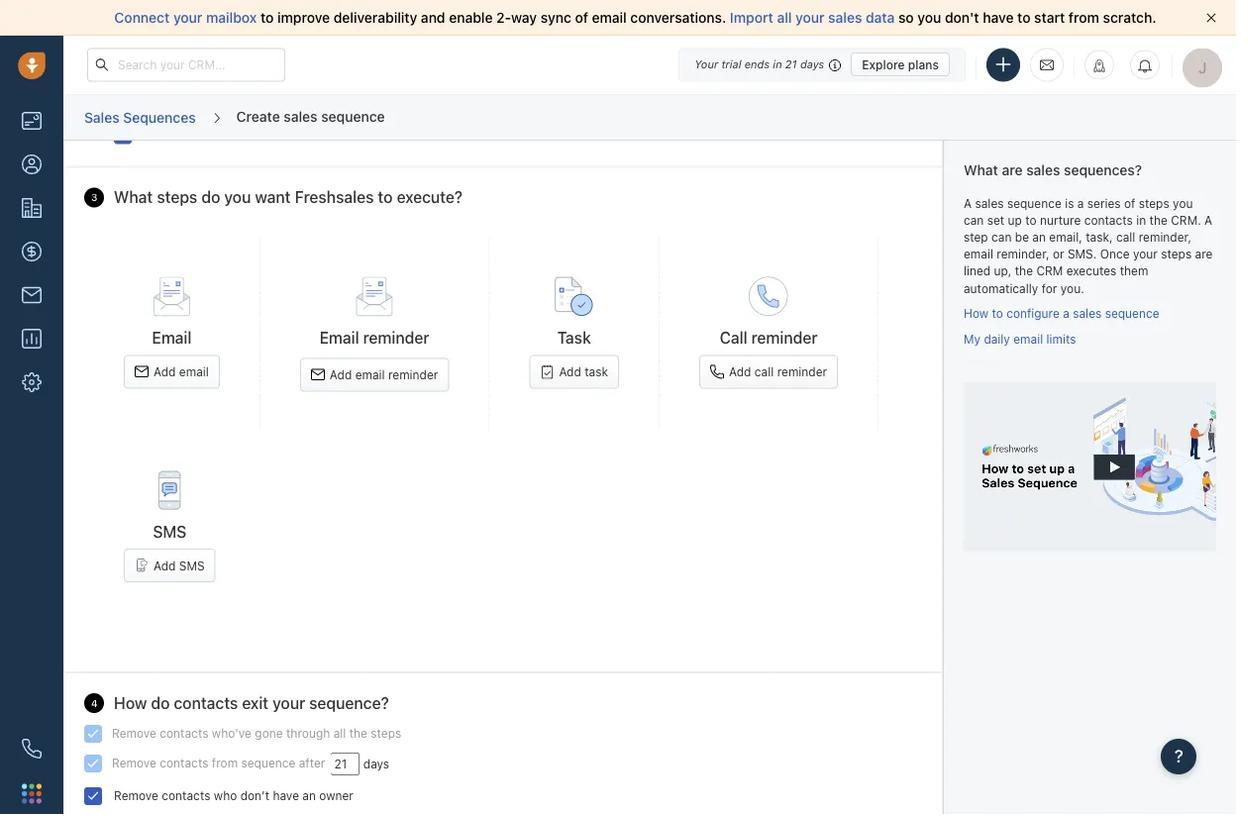 Task type: vqa. For each thing, say whether or not it's contained in the screenshot.


Task type: describe. For each thing, give the bounding box(es) containing it.
sequence?
[[309, 694, 389, 713]]

my daily email limits
[[964, 332, 1076, 346]]

series
[[1088, 196, 1121, 210]]

sales right create
[[284, 108, 318, 124]]

sequences?
[[1064, 162, 1142, 178]]

2-
[[497, 9, 511, 26]]

remove for remove contacts who've gone through all the steps
[[112, 727, 156, 741]]

what for what steps do you want freshsales to execute?
[[114, 188, 153, 207]]

add task button
[[529, 355, 619, 389]]

contacts inside a sales sequence is a series of steps you can set up to nurture contacts in the crm. a step can be an email, task, call reminder, email reminder, or sms. once your steps are lined up, the crm executes them automatically for you.
[[1085, 213, 1133, 227]]

email,
[[1050, 230, 1083, 244]]

0 horizontal spatial a
[[964, 196, 972, 210]]

crm
[[1037, 264, 1063, 278]]

your left mailbox
[[173, 9, 203, 26]]

2 horizontal spatial the
[[1150, 213, 1168, 227]]

don't
[[240, 790, 270, 804]]

set
[[987, 213, 1005, 227]]

0 horizontal spatial of
[[575, 9, 588, 26]]

1 vertical spatial reminder,
[[997, 247, 1050, 261]]

plans
[[908, 57, 939, 71]]

once
[[1100, 247, 1130, 261]]

add email
[[154, 365, 209, 379]]

what are sales sequences?
[[964, 162, 1142, 178]]

0 horizontal spatial are
[[1002, 162, 1023, 178]]

and
[[421, 9, 445, 26]]

connect
[[114, 9, 170, 26]]

your up 21
[[796, 9, 825, 26]]

0 horizontal spatial you
[[224, 188, 251, 207]]

explore plans
[[862, 57, 939, 71]]

sequence inside a sales sequence is a series of steps you can set up to nurture contacts in the crm. a step can be an email, task, call reminder, email reminder, or sms. once your steps are lined up, the crm executes them automatically for you.
[[1007, 196, 1062, 210]]

1 horizontal spatial can
[[992, 230, 1012, 244]]

steps right 'series'
[[1139, 196, 1170, 210]]

executes
[[1067, 264, 1117, 278]]

add for email
[[154, 365, 176, 379]]

1 vertical spatial have
[[273, 790, 299, 804]]

phone image
[[22, 739, 42, 759]]

sequence up freshsales
[[321, 108, 385, 124]]

automatically
[[964, 281, 1039, 295]]

1 vertical spatial all
[[334, 727, 346, 741]]

add email button
[[124, 355, 220, 389]]

email inside 'button'
[[179, 365, 209, 379]]

4
[[91, 698, 98, 709]]

my daily email limits link
[[964, 332, 1076, 346]]

my
[[964, 332, 981, 346]]

who've
[[212, 727, 252, 741]]

add email reminder button
[[300, 359, 449, 392]]

steps down exclude at the left of page
[[157, 188, 197, 207]]

exclude
[[142, 128, 185, 142]]

to inside a sales sequence is a series of steps you can set up to nurture contacts in the crm. a step can be an email, task, call reminder, email reminder, or sms. once your steps are lined up, the crm executes them automatically for you.
[[1026, 213, 1037, 227]]

call
[[720, 329, 748, 347]]

trial
[[722, 58, 742, 71]]

email inside button
[[355, 368, 385, 382]]

who
[[214, 790, 237, 804]]

or
[[1053, 247, 1065, 261]]

explore plans link
[[851, 53, 950, 76]]

ends
[[745, 58, 770, 71]]

sales sequences link
[[83, 102, 197, 133]]

sequences
[[123, 109, 196, 125]]

close image
[[1207, 13, 1217, 23]]

through
[[286, 727, 330, 741]]

conversations.
[[631, 9, 726, 26]]

1 horizontal spatial reminder,
[[1139, 230, 1192, 244]]

how for how to configure a sales sequence
[[964, 307, 989, 320]]

add sms button
[[124, 549, 216, 583]]

add email reminder
[[330, 368, 438, 382]]

add call reminder button
[[699, 355, 838, 389]]

call reminder
[[720, 329, 818, 347]]

task
[[585, 365, 608, 379]]

to left execute?
[[378, 188, 393, 207]]

email inside a sales sequence is a series of steps you can set up to nurture contacts in the crm. a step can be an email, task, call reminder, email reminder, or sms. once your steps are lined up, the crm executes them automatically for you.
[[964, 247, 994, 261]]

in inside a sales sequence is a series of steps you can set up to nurture contacts in the crm. a step can be an email, task, call reminder, email reminder, or sms. once your steps are lined up, the crm executes them automatically for you.
[[1137, 213, 1146, 227]]

how do contacts exit your sequence?
[[114, 694, 389, 713]]

how to configure a sales sequence link
[[964, 307, 1160, 320]]

be
[[1015, 230, 1029, 244]]

email for email
[[152, 329, 192, 347]]

scratch.
[[1103, 9, 1157, 26]]

add task
[[559, 365, 608, 379]]

what's new image
[[1093, 59, 1107, 73]]

task,
[[1086, 230, 1113, 244]]

daily
[[984, 332, 1010, 346]]

nurture
[[1040, 213, 1081, 227]]

create sales sequence
[[236, 108, 385, 124]]

crm.
[[1171, 213, 1201, 227]]

1 horizontal spatial all
[[777, 9, 792, 26]]

phone element
[[12, 729, 52, 769]]

mailbox
[[206, 9, 257, 26]]

import all your sales data link
[[730, 9, 899, 26]]

sequence down 'gone'
[[241, 757, 296, 771]]

is
[[1065, 196, 1074, 210]]

call inside a sales sequence is a series of steps you can set up to nurture contacts in the crm. a step can be an email, task, call reminder, email reminder, or sms. once your steps are lined up, the crm executes them automatically for you.
[[1116, 230, 1136, 244]]

remove contacts who don't have an owner
[[114, 790, 354, 804]]

a sales sequence is a series of steps you can set up to nurture contacts in the crm. a step can be an email, task, call reminder, email reminder, or sms. once your steps are lined up, the crm executes them automatically for you.
[[964, 196, 1213, 295]]

send email image
[[1040, 57, 1054, 73]]

sms.
[[1068, 247, 1097, 261]]

reminder down call reminder
[[777, 365, 827, 379]]

way
[[511, 9, 537, 26]]

your inside a sales sequence is a series of steps you can set up to nurture contacts in the crm. a step can be an email, task, call reminder, email reminder, or sms. once your steps are lined up, the crm executes them automatically for you.
[[1133, 247, 1158, 261]]

your trial ends in 21 days
[[695, 58, 824, 71]]

contacts for remove contacts who've gone through all the steps
[[160, 727, 209, 741]]

a inside a sales sequence is a series of steps you can set up to nurture contacts in the crm. a step can be an email, task, call reminder, email reminder, or sms. once your steps are lined up, the crm executes them automatically for you.
[[1078, 196, 1084, 210]]

to up daily
[[992, 307, 1003, 320]]

them
[[1120, 264, 1149, 278]]

add for email reminder
[[330, 368, 352, 382]]

0 horizontal spatial a
[[1063, 307, 1070, 320]]

step
[[964, 230, 988, 244]]

contacts for remove contacts from sequence after
[[160, 757, 209, 771]]



Task type: locate. For each thing, give the bounding box(es) containing it.
gone
[[255, 727, 283, 741]]

1 horizontal spatial are
[[1195, 247, 1213, 261]]

from right start
[[1069, 9, 1100, 26]]

so
[[899, 9, 914, 26]]

a right 'crm.'
[[1205, 213, 1213, 227]]

execute?
[[397, 188, 463, 207]]

create
[[236, 108, 280, 124]]

your
[[173, 9, 203, 26], [796, 9, 825, 26], [1133, 247, 1158, 261], [273, 694, 305, 713]]

you left want
[[224, 188, 251, 207]]

sales up nurture
[[1027, 162, 1060, 178]]

in left 21
[[773, 58, 782, 71]]

import
[[730, 9, 774, 26]]

1 vertical spatial what
[[114, 188, 153, 207]]

what right the 3
[[114, 188, 153, 207]]

add call reminder
[[729, 365, 827, 379]]

are inside a sales sequence is a series of steps you can set up to nurture contacts in the crm. a step can be an email, task, call reminder, email reminder, or sms. once your steps are lined up, the crm executes them automatically for you.
[[1195, 247, 1213, 261]]

0 vertical spatial are
[[1002, 162, 1023, 178]]

1 vertical spatial call
[[755, 365, 774, 379]]

sequence down them
[[1105, 307, 1160, 320]]

0 vertical spatial a
[[964, 196, 972, 210]]

1 horizontal spatial of
[[1124, 196, 1136, 210]]

0 vertical spatial all
[[777, 9, 792, 26]]

you right so
[[918, 9, 942, 26]]

add sms
[[154, 559, 205, 573]]

1 horizontal spatial the
[[1015, 264, 1033, 278]]

remove for remove contacts who don't have an owner
[[114, 790, 158, 804]]

reminder down the email reminder
[[388, 368, 438, 382]]

days right 21
[[800, 58, 824, 71]]

0 vertical spatial sms
[[153, 523, 187, 541]]

freshworks switcher image
[[22, 784, 42, 804]]

1 horizontal spatial a
[[1205, 213, 1213, 227]]

1 horizontal spatial an
[[1033, 230, 1046, 244]]

1 email from the left
[[152, 329, 192, 347]]

1 vertical spatial are
[[1195, 247, 1213, 261]]

can down set
[[992, 230, 1012, 244]]

are up up
[[1002, 162, 1023, 178]]

0 vertical spatial what
[[964, 162, 999, 178]]

sms
[[153, 523, 187, 541], [179, 559, 205, 573]]

you.
[[1061, 281, 1085, 295]]

improve
[[277, 9, 330, 26]]

add for sms
[[154, 559, 176, 573]]

start
[[1035, 9, 1065, 26]]

your right exit
[[273, 694, 305, 713]]

a up step
[[964, 196, 972, 210]]

sales inside a sales sequence is a series of steps you can set up to nurture contacts in the crm. a step can be an email, task, call reminder, email reminder, or sms. once your steps are lined up, the crm executes them automatically for you.
[[975, 196, 1004, 210]]

1 horizontal spatial a
[[1078, 196, 1084, 210]]

the
[[1150, 213, 1168, 227], [1015, 264, 1033, 278], [349, 727, 368, 741]]

the right 'up,'
[[1015, 264, 1033, 278]]

remove
[[112, 727, 156, 741], [112, 757, 156, 771], [114, 790, 158, 804]]

have right don't
[[983, 9, 1014, 26]]

1 vertical spatial remove
[[112, 757, 156, 771]]

add inside "button"
[[559, 365, 581, 379]]

are down 'crm.'
[[1195, 247, 1213, 261]]

your up them
[[1133, 247, 1158, 261]]

to
[[261, 9, 274, 26], [1018, 9, 1031, 26], [378, 188, 393, 207], [1026, 213, 1037, 227], [992, 307, 1003, 320]]

do
[[201, 188, 220, 207], [151, 694, 170, 713]]

how for how do contacts exit your sequence?
[[114, 694, 147, 713]]

0 vertical spatial reminder,
[[1139, 230, 1192, 244]]

days
[[800, 58, 824, 71], [363, 758, 390, 772]]

the left 'crm.'
[[1150, 213, 1168, 227]]

sync
[[541, 9, 571, 26]]

how up 'my'
[[964, 307, 989, 320]]

0 horizontal spatial all
[[334, 727, 346, 741]]

0 horizontal spatial days
[[363, 758, 390, 772]]

1 horizontal spatial email
[[320, 329, 359, 347]]

do right 4
[[151, 694, 170, 713]]

0 horizontal spatial in
[[773, 58, 782, 71]]

0 horizontal spatial reminder,
[[997, 247, 1050, 261]]

weekends
[[189, 128, 245, 142]]

1 horizontal spatial call
[[1116, 230, 1136, 244]]

add for task
[[559, 365, 581, 379]]

sales
[[84, 109, 120, 125]]

0 horizontal spatial the
[[349, 727, 368, 741]]

email up 'add email reminder' button
[[320, 329, 359, 347]]

the down sequence?
[[349, 727, 368, 741]]

add for call reminder
[[729, 365, 751, 379]]

contacts up the who've at bottom
[[174, 694, 238, 713]]

task
[[557, 329, 591, 347]]

0 horizontal spatial email
[[152, 329, 192, 347]]

steps down sequence?
[[371, 727, 402, 741]]

3
[[91, 192, 98, 204]]

0 horizontal spatial what
[[114, 188, 153, 207]]

owner
[[319, 790, 354, 804]]

1 horizontal spatial from
[[1069, 9, 1100, 26]]

1 horizontal spatial how
[[964, 307, 989, 320]]

1 vertical spatial do
[[151, 694, 170, 713]]

sales left data
[[828, 9, 862, 26]]

contacts for remove contacts who don't have an owner
[[162, 790, 210, 804]]

how right 4
[[114, 694, 147, 713]]

after
[[299, 757, 325, 771]]

0 vertical spatial call
[[1116, 230, 1136, 244]]

2 vertical spatial the
[[349, 727, 368, 741]]

Search your CRM... text field
[[87, 48, 285, 82]]

limits
[[1047, 332, 1076, 346]]

have right don't
[[273, 790, 299, 804]]

reminder up add email reminder
[[363, 329, 429, 347]]

1 vertical spatial in
[[1137, 213, 1146, 227]]

0 vertical spatial from
[[1069, 9, 1100, 26]]

0 horizontal spatial can
[[964, 213, 984, 227]]

0 vertical spatial remove
[[112, 727, 156, 741]]

2 email from the left
[[320, 329, 359, 347]]

1 vertical spatial days
[[363, 758, 390, 772]]

None text field
[[330, 754, 360, 776]]

reminder, down be
[[997, 247, 1050, 261]]

sequence up up
[[1007, 196, 1062, 210]]

2 vertical spatial remove
[[114, 790, 158, 804]]

are
[[1002, 162, 1023, 178], [1195, 247, 1213, 261]]

of right 'series'
[[1124, 196, 1136, 210]]

have
[[983, 9, 1014, 26], [273, 790, 299, 804]]

0 vertical spatial can
[[964, 213, 984, 227]]

enable
[[449, 9, 493, 26]]

0 vertical spatial an
[[1033, 230, 1046, 244]]

0 vertical spatial do
[[201, 188, 220, 207]]

an left owner
[[303, 790, 316, 804]]

days right 'after'
[[363, 758, 390, 772]]

0 vertical spatial have
[[983, 9, 1014, 26]]

how to configure a sales sequence
[[964, 307, 1160, 320]]

up,
[[994, 264, 1012, 278]]

1 vertical spatial from
[[212, 757, 238, 771]]

0 horizontal spatial call
[[755, 365, 774, 379]]

a
[[1078, 196, 1084, 210], [1063, 307, 1070, 320]]

1 horizontal spatial days
[[800, 58, 824, 71]]

sales sequences
[[84, 109, 196, 125]]

steps down 'crm.'
[[1161, 247, 1192, 261]]

1 vertical spatial a
[[1205, 213, 1213, 227]]

call down call reminder
[[755, 365, 774, 379]]

0 horizontal spatial have
[[273, 790, 299, 804]]

reminder, down 'crm.'
[[1139, 230, 1192, 244]]

1 vertical spatial of
[[1124, 196, 1136, 210]]

0 vertical spatial how
[[964, 307, 989, 320]]

sales
[[828, 9, 862, 26], [284, 108, 318, 124], [1027, 162, 1060, 178], [975, 196, 1004, 210], [1073, 307, 1102, 320]]

don't
[[945, 9, 979, 26]]

1 vertical spatial can
[[992, 230, 1012, 244]]

in left 'crm.'
[[1137, 213, 1146, 227]]

call
[[1116, 230, 1136, 244], [755, 365, 774, 379]]

lined
[[964, 264, 991, 278]]

remove for remove contacts from sequence after
[[112, 757, 156, 771]]

email up add email 'button'
[[152, 329, 192, 347]]

sms inside button
[[179, 559, 205, 573]]

1 horizontal spatial do
[[201, 188, 220, 207]]

of
[[575, 9, 588, 26], [1124, 196, 1136, 210]]

do left want
[[201, 188, 220, 207]]

reminder up add call reminder
[[752, 329, 818, 347]]

a right is
[[1078, 196, 1084, 210]]

what up set
[[964, 162, 999, 178]]

1 vertical spatial the
[[1015, 264, 1033, 278]]

call up once
[[1116, 230, 1136, 244]]

sales up set
[[975, 196, 1004, 210]]

from down the who've at bottom
[[212, 757, 238, 771]]

1 horizontal spatial have
[[983, 9, 1014, 26]]

can up step
[[964, 213, 984, 227]]

email reminder
[[320, 329, 429, 347]]

of inside a sales sequence is a series of steps you can set up to nurture contacts in the crm. a step can be an email, task, call reminder, email reminder, or sms. once your steps are lined up, the crm executes them automatically for you.
[[1124, 196, 1136, 210]]

contacts down 'series'
[[1085, 213, 1133, 227]]

1 horizontal spatial in
[[1137, 213, 1146, 227]]

you inside a sales sequence is a series of steps you can set up to nurture contacts in the crm. a step can be an email, task, call reminder, email reminder, or sms. once your steps are lined up, the crm executes them automatically for you.
[[1173, 196, 1193, 210]]

to right mailbox
[[261, 9, 274, 26]]

deliverability
[[334, 9, 417, 26]]

0 horizontal spatial an
[[303, 790, 316, 804]]

to left start
[[1018, 9, 1031, 26]]

0 vertical spatial of
[[575, 9, 588, 26]]

remove contacts from sequence after
[[112, 757, 325, 771]]

sales down you.
[[1073, 307, 1102, 320]]

email
[[592, 9, 627, 26], [964, 247, 994, 261], [1014, 332, 1043, 346], [179, 365, 209, 379], [355, 368, 385, 382]]

what for what are sales sequences?
[[964, 162, 999, 178]]

call inside the add call reminder button
[[755, 365, 774, 379]]

explore
[[862, 57, 905, 71]]

freshsales
[[295, 188, 374, 207]]

you
[[918, 9, 942, 26], [224, 188, 251, 207], [1173, 196, 1193, 210]]

configure
[[1007, 307, 1060, 320]]

0 horizontal spatial from
[[212, 757, 238, 771]]

an inside a sales sequence is a series of steps you can set up to nurture contacts in the crm. a step can be an email, task, call reminder, email reminder, or sms. once your steps are lined up, the crm executes them automatically for you.
[[1033, 230, 1046, 244]]

contacts up 'remove contacts who don't have an owner'
[[160, 757, 209, 771]]

all right through
[[334, 727, 346, 741]]

connect your mailbox link
[[114, 9, 261, 26]]

can
[[964, 213, 984, 227], [992, 230, 1012, 244]]

a
[[964, 196, 972, 210], [1205, 213, 1213, 227]]

contacts up remove contacts from sequence after
[[160, 727, 209, 741]]

you up 'crm.'
[[1173, 196, 1193, 210]]

a up limits
[[1063, 307, 1070, 320]]

an right be
[[1033, 230, 1046, 244]]

want
[[255, 188, 291, 207]]

email
[[152, 329, 192, 347], [320, 329, 359, 347]]

of right the sync
[[575, 9, 588, 26]]

all right import
[[777, 9, 792, 26]]

to right up
[[1026, 213, 1037, 227]]

1 vertical spatial a
[[1063, 307, 1070, 320]]

1 vertical spatial sms
[[179, 559, 205, 573]]

how
[[964, 307, 989, 320], [114, 694, 147, 713]]

1 horizontal spatial what
[[964, 162, 999, 178]]

contacts left who
[[162, 790, 210, 804]]

1 vertical spatial an
[[303, 790, 316, 804]]

0 vertical spatial the
[[1150, 213, 1168, 227]]

2 horizontal spatial you
[[1173, 196, 1193, 210]]

data
[[866, 9, 895, 26]]

exit
[[242, 694, 269, 713]]

1 horizontal spatial you
[[918, 9, 942, 26]]

for
[[1042, 281, 1058, 295]]

email for email reminder
[[320, 329, 359, 347]]

connect your mailbox to improve deliverability and enable 2-way sync of email conversations. import all your sales data so you don't have to start from scratch.
[[114, 9, 1157, 26]]

up
[[1008, 213, 1022, 227]]

your
[[695, 58, 718, 71]]

0 vertical spatial a
[[1078, 196, 1084, 210]]

0 vertical spatial in
[[773, 58, 782, 71]]

1 vertical spatial how
[[114, 694, 147, 713]]

0 horizontal spatial do
[[151, 694, 170, 713]]

0 horizontal spatial how
[[114, 694, 147, 713]]

what steps do you want freshsales to execute?
[[114, 188, 463, 207]]

21
[[785, 58, 797, 71]]

add inside 'button'
[[154, 365, 176, 379]]

exclude weekends
[[142, 128, 245, 142]]

0 vertical spatial days
[[800, 58, 824, 71]]



